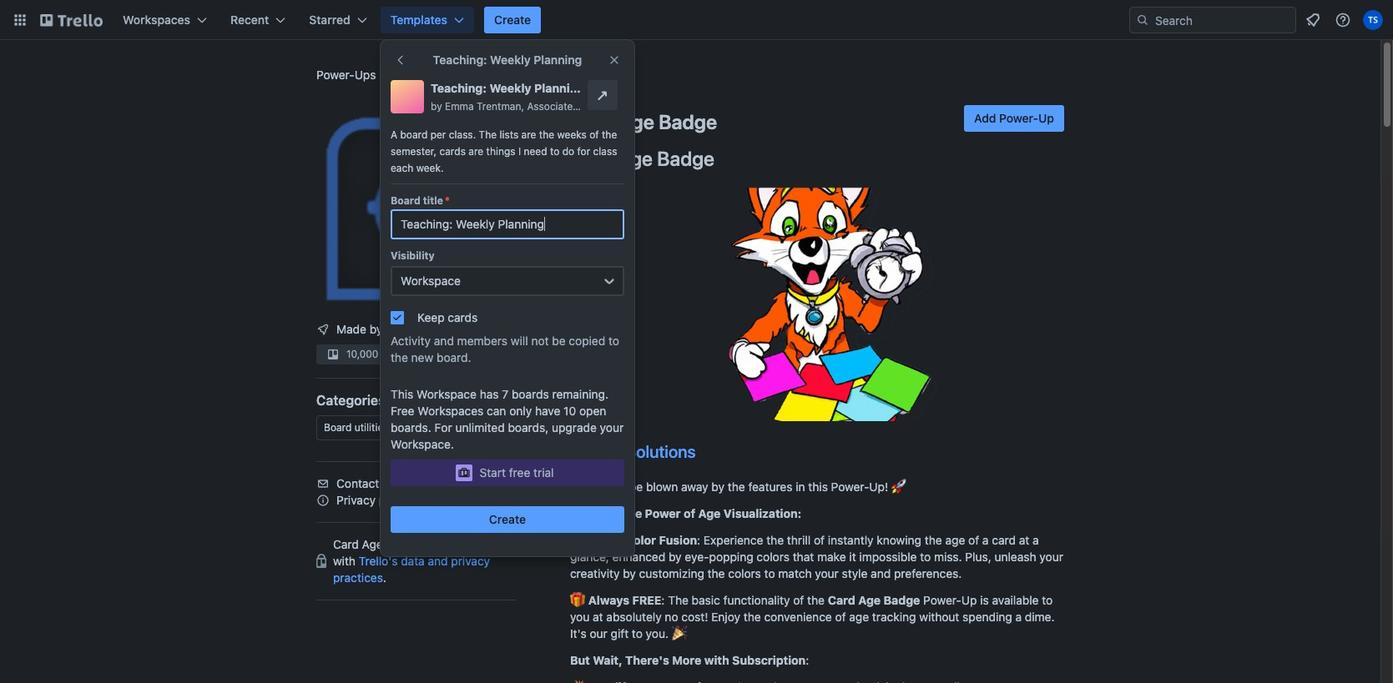 Task type: describe. For each thing, give the bounding box(es) containing it.
start free trial
[[479, 466, 554, 480]]

1 vertical spatial card age badge
[[570, 110, 717, 134]]

the down "popping"
[[707, 567, 725, 581]]

to down absolutely
[[632, 627, 643, 641]]

of inside a board per class. the lists are the weeks of the semester, cards are things i need to do for class each week.
[[589, 129, 599, 141]]

gift
[[611, 627, 629, 641]]

to inside activity and members will not be copied to the new board.
[[608, 334, 619, 348]]

unlimited
[[455, 421, 505, 435]]

convenience
[[764, 610, 832, 625]]

visualization:
[[724, 507, 802, 521]]

semester,
[[391, 145, 437, 158]]

eye-
[[685, 550, 709, 564]]

age inside card age badge is in compliance with
[[362, 537, 383, 551]]

templates button
[[380, 7, 474, 33]]

impossible
[[859, 550, 917, 564]]

by right away
[[711, 480, 725, 494]]

it's
[[570, 627, 587, 641]]

discover
[[570, 507, 620, 521]]

compliance
[[448, 537, 510, 551]]

of up the 'convenience'
[[793, 594, 804, 608]]

not
[[531, 334, 549, 348]]

by down upgrade
[[570, 443, 588, 462]]

privacy policy link
[[336, 492, 411, 509]]

card down the weeks at the top left of page
[[570, 147, 613, 170]]

i
[[518, 145, 521, 158]]

0 notifications image
[[1303, 10, 1323, 30]]

age down away
[[698, 507, 721, 521]]

lists
[[499, 129, 518, 141]]

practices
[[333, 571, 383, 585]]

features
[[748, 480, 792, 494]]

enhanced
[[612, 550, 665, 564]]

the left 'thrill'
[[766, 534, 784, 548]]

0 horizontal spatial kryl
[[386, 322, 407, 336]]

available
[[992, 594, 1039, 608]]

.
[[383, 571, 386, 585]]

utilities
[[354, 421, 389, 434]]

make
[[817, 550, 846, 564]]

is inside card age badge is in compliance with
[[424, 537, 432, 551]]

card age badge link
[[393, 68, 480, 82]]

the left features
[[728, 480, 745, 494]]

power-ups
[[316, 68, 376, 82]]

to left match
[[764, 567, 775, 581]]

a inside power-up is available to you at absolutely no cost! enjoy the convenience of age tracking without spending a dime. it's our gift to you. 🎉
[[1015, 610, 1022, 625]]

power-up is available to you at absolutely no cost! enjoy the convenience of age tracking without spending a dime. it's our gift to you. 🎉
[[570, 594, 1055, 641]]

0 vertical spatial card age badge
[[393, 68, 480, 82]]

📆
[[570, 534, 585, 548]]

blown
[[646, 480, 678, 494]]

basic
[[692, 594, 720, 608]]

board for board utilities
[[324, 421, 352, 434]]

: experience the thrill of instantly knowing the age of a card at a glance, enhanced by eye-popping colors that make it impossible to miss. plus, unleash your creativity by customizing the colors to match your style and preferences.
[[570, 534, 1063, 581]]

made
[[336, 322, 366, 336]]

1 vertical spatial colors
[[728, 567, 761, 581]]

each
[[391, 162, 413, 174]]

open
[[579, 404, 606, 418]]

up inside "button"
[[1038, 111, 1054, 125]]

there's
[[625, 654, 669, 668]]

plus,
[[965, 550, 991, 564]]

teaching: weekly planning link
[[431, 80, 584, 97]]

a
[[391, 129, 397, 141]]

card down return to previous screen image
[[393, 68, 419, 82]]

free
[[632, 594, 661, 608]]

thrill
[[787, 534, 811, 548]]

add power-up link
[[964, 105, 1064, 147]]

starred button
[[299, 7, 377, 33]]

kryl solutions link
[[592, 443, 696, 462]]

close popover image
[[608, 53, 621, 67]]

by kryl solutions
[[570, 443, 696, 462]]

absolutely
[[606, 610, 662, 625]]

board
[[400, 129, 428, 141]]

of up plus,
[[968, 534, 979, 548]]

a board per class. the lists are the weeks of the semester, cards are things i need to do for class each week.
[[391, 129, 617, 174]]

ups
[[354, 68, 376, 82]]

planning inside teaching: weekly planning link
[[534, 81, 584, 95]]

age up tracking
[[858, 594, 881, 608]]

of right 'thrill'
[[814, 534, 825, 548]]

trello's
[[359, 554, 398, 568]]

activity
[[391, 334, 431, 348]]

&
[[614, 534, 622, 548]]

0 horizontal spatial a
[[982, 534, 989, 548]]

card up for
[[570, 110, 614, 134]]

of right power
[[684, 507, 695, 521]]

the up class
[[602, 129, 617, 141]]

only
[[509, 404, 532, 418]]

title
[[423, 194, 443, 207]]

fusion
[[659, 534, 697, 548]]

power- right this
[[831, 480, 869, 494]]

boards
[[512, 387, 549, 401]]

power- down starred popup button
[[316, 68, 355, 82]]

is inside power-up is available to you at absolutely no cost! enjoy the convenience of age tracking without spending a dime. it's our gift to you. 🎉
[[980, 594, 989, 608]]

1 vertical spatial are
[[468, 145, 483, 158]]

dime.
[[1025, 610, 1055, 625]]

the up 📆 age & color fusion
[[623, 507, 642, 521]]

: inside : experience the thrill of instantly knowing the age of a card at a glance, enhanced by eye-popping colors that make it impossible to miss. plus, unleash your creativity by customizing the colors to match your style and preferences.
[[697, 534, 700, 548]]

up inside power-up is available to you at absolutely no cost! enjoy the convenience of age tracking without spending a dime. it's our gift to you. 🎉
[[961, 594, 977, 608]]

need
[[524, 145, 547, 158]]

board.
[[437, 351, 471, 365]]

0 vertical spatial teaching: weekly planning
[[433, 53, 582, 67]]

at inside power-up is available to you at absolutely no cost! enjoy the convenience of age tracking without spending a dime. it's our gift to you. 🎉
[[593, 610, 603, 625]]

card down style
[[828, 594, 855, 608]]

and inside : experience the thrill of instantly knowing the age of a card at a glance, enhanced by eye-popping colors that make it impossible to miss. plus, unleash your creativity by customizing the colors to match your style and preferences.
[[871, 567, 891, 581]]

to up dime.
[[1042, 594, 1053, 608]]

+
[[381, 348, 388, 360]]

and inside activity and members will not be copied to the new board.
[[434, 334, 454, 348]]

age down 'templates' dropdown button
[[422, 68, 443, 82]]

workspaces inside popup button
[[123, 13, 190, 27]]

🎉
[[672, 627, 687, 641]]

trello's data and privacy practices
[[333, 554, 490, 585]]

no
[[665, 610, 678, 625]]

add power-up
[[974, 111, 1054, 125]]

the up miss.
[[925, 534, 942, 548]]

the up the 'convenience'
[[807, 594, 825, 608]]

policy
[[379, 493, 411, 507]]

trello's data and privacy practices link
[[333, 554, 490, 585]]

power
[[645, 507, 681, 521]]

support
[[382, 476, 424, 490]]

board for board title *
[[391, 194, 420, 207]]

free
[[391, 404, 414, 418]]

1 horizontal spatial kryl
[[592, 443, 622, 462]]

cards inside a board per class. the lists are the weeks of the semester, cards are things i need to do for class each week.
[[439, 145, 466, 158]]

style
[[842, 567, 868, 581]]

power- inside "button"
[[999, 111, 1038, 125]]

spending
[[962, 610, 1012, 625]]

at inside : experience the thrill of instantly knowing the age of a card at a glance, enhanced by eye-popping colors that make it impossible to miss. plus, unleash your creativity by customizing the colors to match your style and preferences.
[[1019, 534, 1029, 548]]

add
[[974, 111, 996, 125]]

0 vertical spatial colors
[[757, 550, 790, 564]]

badge inside card age badge is in compliance with
[[386, 537, 421, 551]]

10,000
[[346, 348, 378, 360]]

0 vertical spatial planning
[[534, 53, 582, 67]]

class.
[[449, 129, 476, 141]]

be inside activity and members will not be copied to the new board.
[[552, 334, 566, 348]]

0 vertical spatial teaching:
[[433, 53, 487, 67]]

do
[[562, 145, 574, 158]]



Task type: vqa. For each thing, say whether or not it's contained in the screenshot.
sm icon for Suggested
no



Task type: locate. For each thing, give the bounding box(es) containing it.
enjoy
[[711, 610, 740, 625]]

0 vertical spatial workspace
[[401, 274, 461, 288]]

0 vertical spatial board
[[391, 194, 420, 207]]

wait,
[[593, 654, 622, 668]]

knowing
[[877, 534, 921, 548]]

: up no on the bottom left of page
[[661, 594, 665, 608]]

with up practices
[[333, 554, 356, 568]]

workspace down visibility
[[401, 274, 461, 288]]

is up data
[[424, 537, 432, 551]]

experience
[[704, 534, 763, 548]]

Search field
[[1149, 8, 1295, 33]]

workspace inside this workspace has 7 boards remaining. free workspaces can only have 10 open boards. for unlimited boards, upgrade your workspace.
[[417, 387, 477, 401]]

1 vertical spatial workspaces
[[418, 404, 484, 418]]

things
[[486, 145, 515, 158]]

but
[[570, 654, 590, 668]]

are down the class.
[[468, 145, 483, 158]]

copied
[[569, 334, 605, 348]]

with inside card age badge is in compliance with
[[333, 554, 356, 568]]

free
[[509, 466, 530, 480]]

0 horizontal spatial the
[[479, 129, 497, 141]]

cards up members
[[448, 310, 478, 325]]

board down categories
[[324, 421, 352, 434]]

at
[[1019, 534, 1029, 548], [593, 610, 603, 625]]

0 vertical spatial in
[[796, 480, 805, 494]]

0 vertical spatial are
[[521, 129, 536, 141]]

10,000 +
[[346, 348, 388, 360]]

with right more
[[704, 654, 729, 668]]

0 vertical spatial age
[[945, 534, 965, 548]]

start
[[479, 466, 506, 480]]

always
[[588, 594, 629, 608]]

the inside activity and members will not be copied to the new board.
[[391, 351, 408, 365]]

activity and members will not be copied to the new board.
[[391, 334, 619, 365]]

1 horizontal spatial :
[[697, 534, 700, 548]]

back to home image
[[40, 7, 103, 33]]

the
[[479, 129, 497, 141], [668, 594, 688, 608]]

planning
[[534, 53, 582, 67], [534, 81, 584, 95]]

power- inside power-up is available to you at absolutely no cost! enjoy the convenience of age tracking without spending a dime. it's our gift to you. 🎉
[[923, 594, 961, 608]]

your inside this workspace has 7 boards remaining. free workspaces can only have 10 open boards. for unlimited boards, upgrade your workspace.
[[600, 421, 624, 435]]

board left title
[[391, 194, 420, 207]]

the up need
[[539, 129, 554, 141]]

a down the available
[[1015, 610, 1022, 625]]

you
[[570, 610, 590, 625]]

workspaces button
[[113, 7, 217, 33]]

0 horizontal spatial is
[[424, 537, 432, 551]]

2 vertical spatial card age badge
[[570, 147, 714, 170]]

class
[[593, 145, 617, 158]]

add power-up button
[[964, 105, 1064, 132]]

*
[[445, 194, 450, 207]]

colors down "popping"
[[728, 567, 761, 581]]

0 horizontal spatial age
[[849, 610, 869, 625]]

and inside trello's data and privacy practices
[[428, 554, 448, 568]]

🎁 always free : the basic functionality of the card age badge
[[570, 594, 920, 608]]

0 vertical spatial the
[[479, 129, 497, 141]]

planning up the weeks at the top left of page
[[534, 81, 584, 95]]

teaching: weekly planning
[[433, 53, 582, 67], [431, 81, 584, 95]]

your down open
[[600, 421, 624, 435]]

new
[[411, 351, 433, 365]]

color
[[625, 534, 656, 548]]

the down 'functionality'
[[743, 610, 761, 625]]

1 vertical spatial your
[[1039, 550, 1063, 564]]

1 vertical spatial is
[[980, 594, 989, 608]]

1 horizontal spatial with
[[704, 654, 729, 668]]

contact support
[[336, 476, 424, 490]]

week.
[[416, 162, 444, 174]]

are up need
[[521, 129, 536, 141]]

by down enhanced
[[623, 567, 636, 581]]

card age badge
[[393, 68, 480, 82], [570, 110, 717, 134], [570, 147, 714, 170]]

up
[[1038, 111, 1054, 125], [961, 594, 977, 608]]

at up unleash
[[1019, 534, 1029, 548]]

0 horizontal spatial workspaces
[[123, 13, 190, 27]]

board utilities
[[324, 421, 389, 434]]

create button
[[484, 7, 541, 33], [391, 507, 624, 533]]

1 horizontal spatial be
[[629, 480, 643, 494]]

the for class.
[[479, 129, 497, 141]]

the right +
[[391, 351, 408, 365]]

tara schultz (taraschultz7) image
[[1363, 10, 1383, 30]]

a up plus,
[[982, 534, 989, 548]]

age left &
[[588, 534, 611, 548]]

1 vertical spatial teaching:
[[431, 81, 487, 95]]

age down close popover icon
[[618, 110, 654, 134]]

age up trello's
[[362, 537, 383, 551]]

trial
[[533, 466, 554, 480]]

age inside : experience the thrill of instantly knowing the age of a card at a glance, enhanced by eye-popping colors that make it impossible to miss. plus, unleash your creativity by customizing the colors to match your style and preferences.
[[945, 534, 965, 548]]

this
[[391, 387, 413, 401]]

card up practices
[[333, 537, 359, 551]]

by down fusion
[[669, 550, 682, 564]]

0 horizontal spatial board
[[324, 421, 352, 434]]

: down power-up is available to you at absolutely no cost! enjoy the convenience of age tracking without spending a dime. it's our gift to you. 🎉
[[806, 654, 809, 668]]

0 horizontal spatial are
[[468, 145, 483, 158]]

recent
[[230, 13, 269, 27]]

0 vertical spatial up
[[1038, 111, 1054, 125]]

to left 'do'
[[550, 145, 559, 158]]

power- right add
[[999, 111, 1038, 125]]

teaching: weekly planning up lists at the top
[[431, 81, 584, 95]]

0 vertical spatial cards
[[439, 145, 466, 158]]

0 vertical spatial kryl
[[386, 322, 407, 336]]

age up miss.
[[945, 534, 965, 548]]

cards down the class.
[[439, 145, 466, 158]]

1 vertical spatial teaching: weekly planning
[[431, 81, 584, 95]]

📆 age & color fusion
[[570, 534, 697, 548]]

privacy
[[451, 554, 490, 568]]

0 horizontal spatial be
[[552, 334, 566, 348]]

create up compliance
[[489, 512, 526, 527]]

0 vertical spatial is
[[424, 537, 432, 551]]

a up unleash
[[1032, 534, 1039, 548]]

colors up match
[[757, 550, 790, 564]]

1 vertical spatial planning
[[534, 81, 584, 95]]

0 vertical spatial create
[[494, 13, 531, 27]]

power- up without
[[923, 594, 961, 608]]

our
[[590, 627, 607, 641]]

glance,
[[570, 550, 609, 564]]

data
[[401, 554, 425, 568]]

up up spending
[[961, 594, 977, 608]]

🚀
[[891, 480, 906, 494]]

weekly up teaching: weekly planning link
[[490, 53, 531, 67]]

discover the power of age visualization:
[[570, 507, 802, 521]]

miss.
[[934, 550, 962, 564]]

away
[[681, 480, 708, 494]]

and up "board."
[[434, 334, 454, 348]]

of inside power-up is available to you at absolutely no cost! enjoy the convenience of age tracking without spending a dime. it's our gift to you. 🎉
[[835, 610, 846, 625]]

subscription
[[732, 654, 806, 668]]

your down make
[[815, 567, 839, 581]]

primary element
[[0, 0, 1393, 40]]

age inside power-up is available to you at absolutely no cost! enjoy the convenience of age tracking without spending a dime. it's our gift to you. 🎉
[[849, 610, 869, 625]]

1 horizontal spatial workspaces
[[418, 404, 484, 418]]

planning left close popover icon
[[534, 53, 582, 67]]

to up preferences. on the right
[[920, 550, 931, 564]]

1 horizontal spatial are
[[521, 129, 536, 141]]

privacy policy
[[336, 493, 411, 507]]

upgrade
[[552, 421, 597, 435]]

be
[[552, 334, 566, 348], [629, 480, 643, 494]]

be right not
[[552, 334, 566, 348]]

0 horizontal spatial in
[[436, 537, 445, 551]]

0 vertical spatial workspaces
[[123, 13, 190, 27]]

the for :
[[668, 594, 688, 608]]

1 vertical spatial with
[[704, 654, 729, 668]]

the up no on the bottom left of page
[[668, 594, 688, 608]]

create
[[494, 13, 531, 27], [489, 512, 526, 527]]

visibility
[[391, 250, 435, 262]]

card age badge is in compliance with
[[333, 537, 510, 568]]

functionality
[[723, 594, 790, 608]]

templates
[[390, 13, 447, 27]]

prepare to be blown away by the features in this power-up! 🚀
[[570, 480, 906, 494]]

of
[[589, 129, 599, 141], [684, 507, 695, 521], [814, 534, 825, 548], [968, 534, 979, 548], [793, 594, 804, 608], [835, 610, 846, 625]]

1 vertical spatial up
[[961, 594, 977, 608]]

will
[[511, 334, 528, 348]]

to right prepare
[[615, 480, 626, 494]]

the inside power-up is available to you at absolutely no cost! enjoy the convenience of age tracking without spending a dime. it's our gift to you. 🎉
[[743, 610, 761, 625]]

1 vertical spatial create button
[[391, 507, 624, 533]]

2 vertical spatial your
[[815, 567, 839, 581]]

return to previous screen image
[[394, 53, 407, 67]]

create button up compliance
[[391, 507, 624, 533]]

your right unleash
[[1039, 550, 1063, 564]]

1 vertical spatial kryl
[[592, 443, 622, 462]]

power-ups link
[[316, 68, 376, 82]]

0 horizontal spatial up
[[961, 594, 977, 608]]

teaching: up the class.
[[431, 81, 487, 95]]

0 horizontal spatial :
[[661, 594, 665, 608]]

1 horizontal spatial in
[[796, 480, 805, 494]]

of right the 'convenience'
[[835, 610, 846, 625]]

creativity
[[570, 567, 620, 581]]

0 vertical spatial be
[[552, 334, 566, 348]]

kryl up prepare
[[592, 443, 622, 462]]

up right add
[[1038, 111, 1054, 125]]

and right data
[[428, 554, 448, 568]]

0 vertical spatial your
[[600, 421, 624, 435]]

2 horizontal spatial your
[[1039, 550, 1063, 564]]

badge
[[446, 68, 480, 82], [659, 110, 717, 134], [657, 147, 714, 170], [386, 537, 421, 551], [884, 594, 920, 608]]

workspaces inside this workspace has 7 boards remaining. free workspaces can only have 10 open boards. for unlimited boards, upgrade your workspace.
[[418, 404, 484, 418]]

workspace
[[401, 274, 461, 288], [417, 387, 477, 401]]

in left this
[[796, 480, 805, 494]]

search image
[[1136, 13, 1149, 27]]

weekly
[[490, 53, 531, 67], [490, 81, 531, 95]]

kryl
[[386, 322, 407, 336], [592, 443, 622, 462]]

1 vertical spatial solutions
[[626, 443, 696, 462]]

customizing
[[639, 567, 704, 581]]

solutions up new
[[410, 322, 460, 336]]

2 horizontal spatial a
[[1032, 534, 1039, 548]]

age left tracking
[[849, 610, 869, 625]]

0 horizontal spatial with
[[333, 554, 356, 568]]

None text field
[[391, 209, 624, 240]]

1 vertical spatial the
[[668, 594, 688, 608]]

1 horizontal spatial is
[[980, 594, 989, 608]]

1 vertical spatial age
[[849, 610, 869, 625]]

age right class
[[617, 147, 653, 170]]

open information menu image
[[1335, 12, 1351, 28]]

1 vertical spatial weekly
[[490, 81, 531, 95]]

1 vertical spatial workspace
[[417, 387, 477, 401]]

1 horizontal spatial your
[[815, 567, 839, 581]]

by right 'made'
[[370, 322, 383, 336]]

the up things
[[479, 129, 497, 141]]

weeks
[[557, 129, 587, 141]]

1 vertical spatial cards
[[448, 310, 478, 325]]

power-
[[316, 68, 355, 82], [999, 111, 1038, 125], [831, 480, 869, 494], [923, 594, 961, 608]]

to inside a board per class. the lists are the weeks of the semester, cards are things i need to do for class each week.
[[550, 145, 559, 158]]

have
[[535, 404, 560, 418]]

board title *
[[391, 194, 450, 207]]

in inside card age badge is in compliance with
[[436, 537, 445, 551]]

1 vertical spatial board
[[324, 421, 352, 434]]

your
[[600, 421, 624, 435], [1039, 550, 1063, 564], [815, 567, 839, 581]]

workspace up for
[[417, 387, 477, 401]]

0 vertical spatial weekly
[[490, 53, 531, 67]]

0 horizontal spatial your
[[600, 421, 624, 435]]

prepare
[[570, 480, 612, 494]]

is up spending
[[980, 594, 989, 608]]

1 horizontal spatial the
[[668, 594, 688, 608]]

0 horizontal spatial solutions
[[410, 322, 460, 336]]

be left blown
[[629, 480, 643, 494]]

create inside primary element
[[494, 13, 531, 27]]

2 vertical spatial :
[[806, 654, 809, 668]]

0 vertical spatial with
[[333, 554, 356, 568]]

boards,
[[508, 421, 549, 435]]

solutions up blown
[[626, 443, 696, 462]]

kryl up +
[[386, 322, 407, 336]]

0 vertical spatial create button
[[484, 7, 541, 33]]

it
[[849, 550, 856, 564]]

card age badge down return to previous screen image
[[393, 68, 480, 82]]

banner image
[[570, 187, 1064, 422]]

1 horizontal spatial age
[[945, 534, 965, 548]]

: up eye-
[[697, 534, 700, 548]]

1 vertical spatial create
[[489, 512, 526, 527]]

the inside a board per class. the lists are the weeks of the semester, cards are things i need to do for class each week.
[[479, 129, 497, 141]]

and down impossible
[[871, 567, 891, 581]]

1 vertical spatial in
[[436, 537, 445, 551]]

age
[[422, 68, 443, 82], [618, 110, 654, 134], [617, 147, 653, 170], [698, 507, 721, 521], [588, 534, 611, 548], [362, 537, 383, 551], [858, 594, 881, 608]]

boards.
[[391, 421, 431, 435]]

teaching:
[[433, 53, 487, 67], [431, 81, 487, 95]]

to right copied
[[608, 334, 619, 348]]

create up teaching: weekly planning link
[[494, 13, 531, 27]]

1 vertical spatial be
[[629, 480, 643, 494]]

cards
[[439, 145, 466, 158], [448, 310, 478, 325]]

1 vertical spatial at
[[593, 610, 603, 625]]

teaching: up card age badge link
[[433, 53, 487, 67]]

card age badge up class
[[570, 110, 717, 134]]

tracking
[[872, 610, 916, 625]]

1 horizontal spatial up
[[1038, 111, 1054, 125]]

card
[[992, 534, 1016, 548]]

1 horizontal spatial a
[[1015, 610, 1022, 625]]

1 horizontal spatial solutions
[[626, 443, 696, 462]]

by
[[370, 322, 383, 336], [570, 443, 588, 462], [711, 480, 725, 494], [669, 550, 682, 564], [623, 567, 636, 581]]

create button up teaching: weekly planning link
[[484, 7, 541, 33]]

2 horizontal spatial :
[[806, 654, 809, 668]]

weekly up lists at the top
[[490, 81, 531, 95]]

of up for
[[589, 129, 599, 141]]

match
[[778, 567, 812, 581]]

1 horizontal spatial at
[[1019, 534, 1029, 548]]

popping
[[709, 550, 753, 564]]

per
[[430, 129, 446, 141]]

in up trello's data and privacy practices
[[436, 537, 445, 551]]

with
[[333, 554, 356, 568], [704, 654, 729, 668]]

card age badge down the weeks at the top left of page
[[570, 147, 714, 170]]

0 vertical spatial :
[[697, 534, 700, 548]]

card inside card age badge is in compliance with
[[333, 537, 359, 551]]

0 horizontal spatial at
[[593, 610, 603, 625]]

teaching: weekly planning up teaching: weekly planning link
[[433, 53, 582, 67]]

you.
[[646, 627, 669, 641]]

1 horizontal spatial board
[[391, 194, 420, 207]]

0 vertical spatial solutions
[[410, 322, 460, 336]]

1 vertical spatial :
[[661, 594, 665, 608]]

create button inside primary element
[[484, 7, 541, 33]]

has
[[480, 387, 499, 401]]

0 vertical spatial at
[[1019, 534, 1029, 548]]



